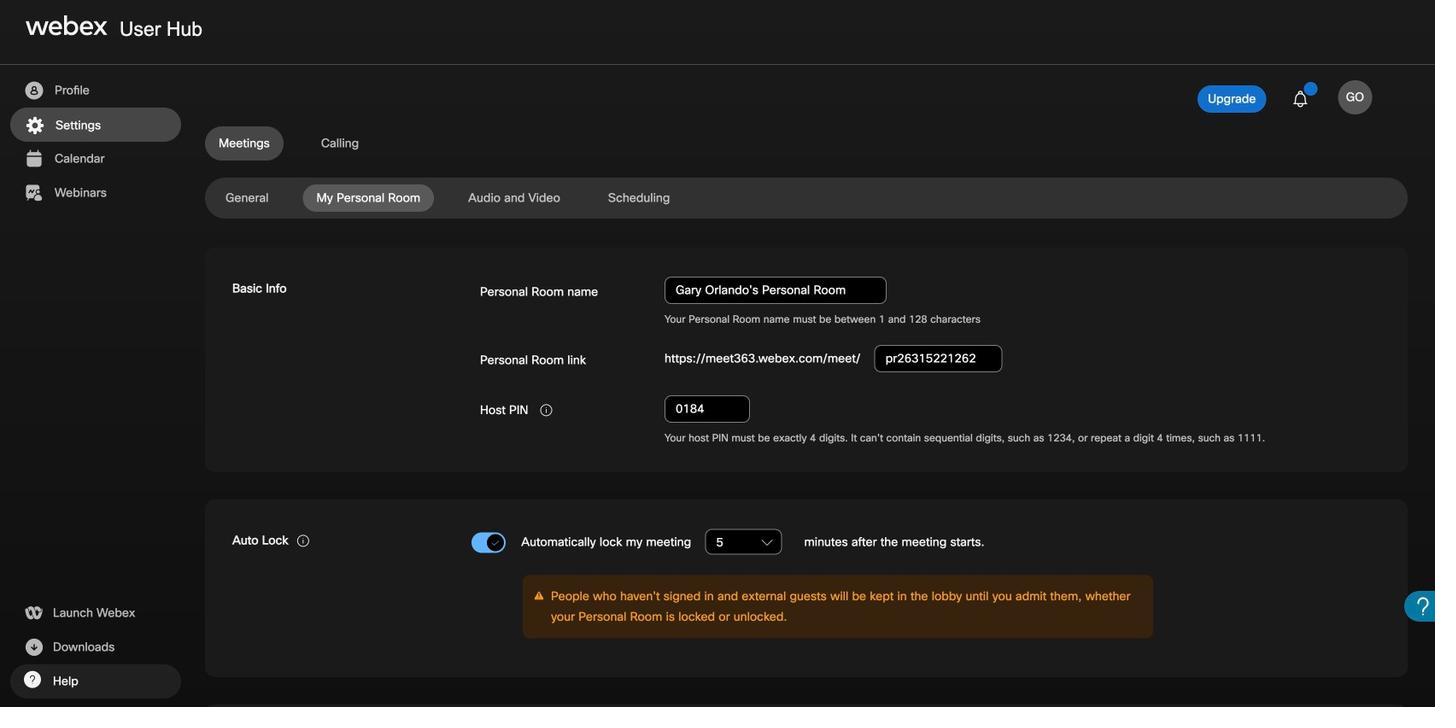 Task type: describe. For each thing, give the bounding box(es) containing it.
mds settings_filled image
[[24, 115, 45, 136]]

mds people circle_filled image
[[23, 80, 44, 101]]

mds content download_filled image
[[23, 638, 44, 658]]

mds webex helix filled image
[[23, 603, 44, 624]]

cisco webex image
[[26, 15, 108, 36]]

ng help active image
[[23, 672, 41, 689]]

2 tab list from the top
[[205, 185, 1408, 212]]



Task type: vqa. For each thing, say whether or not it's contained in the screenshot.
group
no



Task type: locate. For each thing, give the bounding box(es) containing it.
None text field
[[665, 396, 750, 423]]

mds meetings_filled image
[[23, 149, 44, 169]]

tab list
[[205, 126, 1408, 161], [205, 185, 1408, 212]]

1 tab list from the top
[[205, 126, 1408, 161]]

mds webinar_filled image
[[23, 183, 44, 203]]

1 vertical spatial tab list
[[205, 185, 1408, 212]]

0 vertical spatial tab list
[[205, 126, 1408, 161]]

None text field
[[665, 277, 887, 304], [875, 345, 1003, 373], [665, 277, 887, 304], [875, 345, 1003, 373]]

mds check_bold image
[[491, 538, 500, 549]]

alert
[[665, 313, 1381, 326]]



